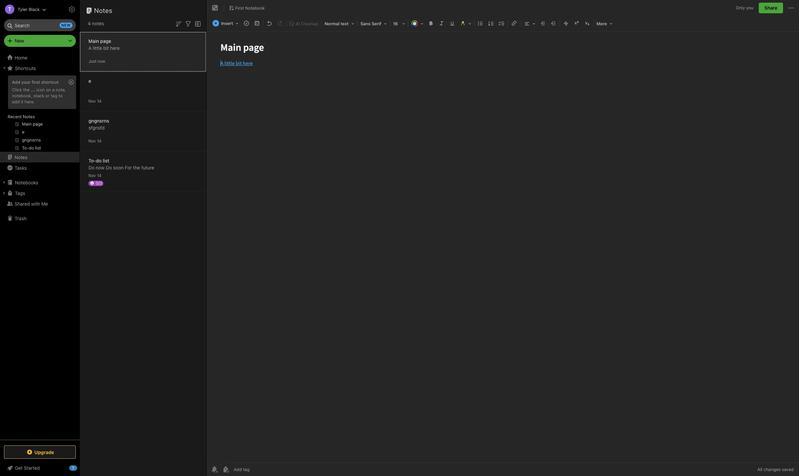 Task type: describe. For each thing, give the bounding box(es) containing it.
0/3
[[96, 181, 102, 186]]

new
[[15, 38, 24, 44]]

subscript image
[[583, 19, 592, 28]]

stack
[[33, 93, 44, 98]]

serif
[[372, 21, 382, 26]]

tree containing home
[[0, 52, 80, 440]]

indent image
[[539, 19, 548, 28]]

1 nov 14 from the top
[[89, 99, 101, 104]]

1 14 from the top
[[97, 99, 101, 104]]

all changes saved
[[758, 468, 794, 473]]

calendar event image
[[253, 19, 262, 28]]

add
[[12, 99, 20, 104]]

shortcuts
[[15, 65, 36, 71]]

notebooks
[[15, 180, 38, 186]]

...
[[31, 87, 35, 92]]

shortcut
[[41, 80, 59, 85]]

icon on a note, notebook, stack or tag to add it here.
[[12, 87, 66, 104]]

bit
[[103, 45, 109, 51]]

2 nov from the top
[[89, 139, 96, 144]]

Highlight field
[[458, 19, 474, 28]]

only you
[[736, 5, 754, 10]]

first
[[32, 80, 40, 85]]

click to collapse image
[[77, 465, 82, 473]]

your
[[21, 80, 31, 85]]

insert link image
[[510, 19, 519, 28]]

tyler black
[[18, 6, 40, 12]]

notebooks link
[[0, 177, 80, 188]]

tag
[[51, 93, 57, 98]]

it
[[21, 99, 23, 104]]

tasks button
[[0, 163, 80, 173]]

3 nov 14 from the top
[[89, 173, 101, 178]]

more actions image
[[788, 4, 796, 12]]

to
[[59, 93, 63, 98]]

normal
[[325, 21, 340, 26]]

checklist image
[[498, 19, 507, 28]]

Add filters field
[[184, 19, 192, 28]]

notes link
[[0, 152, 80, 163]]

on
[[46, 87, 51, 92]]

italic image
[[437, 19, 447, 28]]

tags
[[15, 191, 25, 196]]

insert
[[221, 21, 233, 26]]

started
[[24, 466, 40, 472]]

More actions field
[[788, 3, 796, 13]]

trash
[[15, 216, 27, 221]]

e
[[89, 78, 91, 84]]

new search field
[[9, 19, 73, 31]]

a
[[89, 45, 92, 51]]

Note Editor text field
[[207, 32, 800, 463]]

get
[[15, 466, 23, 472]]

add
[[12, 80, 20, 85]]

0 vertical spatial now
[[98, 59, 105, 64]]

0 vertical spatial the
[[23, 87, 30, 92]]

1 do from the left
[[89, 165, 95, 171]]

expand notebooks image
[[2, 180, 7, 185]]

here
[[110, 45, 120, 51]]

shortcuts button
[[0, 63, 80, 74]]

sans
[[361, 21, 371, 26]]

now inside 'to-do list do now do soon for the future'
[[96, 165, 105, 171]]

tasks
[[15, 165, 27, 171]]

underline image
[[448, 19, 457, 28]]

future
[[141, 165, 154, 171]]

text
[[341, 21, 349, 26]]

upgrade button
[[4, 446, 76, 460]]

0 vertical spatial notes
[[94, 7, 113, 14]]

expand tags image
[[2, 191, 7, 196]]

shared
[[15, 201, 30, 207]]

View options field
[[192, 19, 202, 28]]

list
[[103, 158, 109, 164]]

just now
[[89, 59, 105, 64]]

notebook,
[[12, 93, 32, 98]]

notes
[[92, 21, 104, 26]]

me
[[41, 201, 48, 207]]

first notebook
[[235, 5, 265, 11]]

shared with me link
[[0, 199, 80, 209]]

7
[[72, 467, 74, 471]]

4
[[88, 21, 91, 26]]

get started
[[15, 466, 40, 472]]



Task type: vqa. For each thing, say whether or not it's contained in the screenshot.
the 4
yes



Task type: locate. For each thing, give the bounding box(es) containing it.
0 vertical spatial nov 14
[[89, 99, 101, 104]]

nov 14
[[89, 99, 101, 104], [89, 139, 101, 144], [89, 173, 101, 178]]

notebook
[[245, 5, 265, 11]]

add a reminder image
[[211, 466, 219, 474]]

strikethrough image
[[562, 19, 571, 28]]

all
[[758, 468, 763, 473]]

with
[[31, 201, 40, 207]]

More field
[[595, 19, 615, 28]]

the inside 'to-do list do now do soon for the future'
[[133, 165, 140, 171]]

sfgnsfd
[[89, 125, 105, 131]]

0 vertical spatial nov
[[89, 99, 96, 104]]

click
[[12, 87, 22, 92]]

1 nov from the top
[[89, 99, 96, 104]]

a
[[52, 87, 55, 92]]

1 vertical spatial notes
[[23, 114, 35, 119]]

gngnsrns
[[89, 118, 109, 124]]

2 vertical spatial nov 14
[[89, 173, 101, 178]]

2 vertical spatial 14
[[97, 173, 101, 178]]

group
[[0, 74, 80, 155]]

3 14 from the top
[[97, 173, 101, 178]]

do down list
[[106, 165, 112, 171]]

2 vertical spatial notes
[[15, 155, 27, 160]]

page
[[100, 38, 111, 44]]

nov up 0/3 at the left top
[[89, 173, 96, 178]]

1 vertical spatial nov
[[89, 139, 96, 144]]

Search text field
[[9, 19, 71, 31]]

undo image
[[265, 19, 274, 28]]

task image
[[242, 19, 251, 28]]

notes right recent on the top left
[[23, 114, 35, 119]]

Font size field
[[391, 19, 408, 28]]

soon
[[113, 165, 124, 171]]

for
[[125, 165, 132, 171]]

add tag image
[[222, 466, 230, 474]]

new
[[61, 23, 71, 27]]

little
[[93, 45, 102, 51]]

do
[[89, 165, 95, 171], [106, 165, 112, 171]]

Sort options field
[[175, 19, 183, 28]]

black
[[29, 6, 40, 12]]

14 down sfgnsfd
[[97, 139, 101, 144]]

add filters image
[[184, 20, 192, 28]]

Account field
[[0, 3, 46, 16]]

just
[[89, 59, 97, 64]]

recent notes
[[8, 114, 35, 119]]

1 horizontal spatial the
[[133, 165, 140, 171]]

1 horizontal spatial do
[[106, 165, 112, 171]]

0 vertical spatial 14
[[97, 99, 101, 104]]

now right just
[[98, 59, 105, 64]]

the right for
[[133, 165, 140, 171]]

Font family field
[[358, 19, 389, 28]]

icon
[[36, 87, 45, 92]]

do
[[96, 158, 102, 164]]

new button
[[4, 35, 76, 47]]

0 horizontal spatial do
[[89, 165, 95, 171]]

1 vertical spatial now
[[96, 165, 105, 171]]

Help and Learning task checklist field
[[0, 464, 80, 474]]

add your first shortcut
[[12, 80, 59, 85]]

3 nov from the top
[[89, 173, 96, 178]]

14
[[97, 99, 101, 104], [97, 139, 101, 144], [97, 173, 101, 178]]

group containing add your first shortcut
[[0, 74, 80, 155]]

normal text
[[325, 21, 349, 26]]

or
[[45, 93, 50, 98]]

changes
[[764, 468, 781, 473]]

now
[[98, 59, 105, 64], [96, 165, 105, 171]]

settings image
[[68, 5, 76, 13]]

now down do
[[96, 165, 105, 171]]

tyler
[[18, 6, 28, 12]]

nov 14 up 0/3 at the left top
[[89, 173, 101, 178]]

to-
[[89, 158, 96, 164]]

first notebook button
[[227, 3, 267, 13]]

saved
[[783, 468, 794, 473]]

note window element
[[207, 0, 800, 477]]

outdent image
[[549, 19, 559, 28]]

do down to-
[[89, 165, 95, 171]]

group inside tree
[[0, 74, 80, 155]]

here.
[[25, 99, 35, 104]]

2 do from the left
[[106, 165, 112, 171]]

2 nov 14 from the top
[[89, 139, 101, 144]]

home
[[15, 55, 27, 60]]

more
[[597, 21, 608, 26]]

16
[[393, 21, 398, 26]]

Alignment field
[[521, 19, 538, 28]]

you
[[747, 5, 754, 10]]

14 up "gngnsrns"
[[97, 99, 101, 104]]

14 up 0/3 at the left top
[[97, 173, 101, 178]]

recent
[[8, 114, 22, 119]]

2 14 from the top
[[97, 139, 101, 144]]

Heading level field
[[322, 19, 357, 28]]

first
[[235, 5, 244, 11]]

Font color field
[[409, 19, 426, 28]]

tags button
[[0, 188, 80, 199]]

notes up tasks
[[15, 155, 27, 160]]

1 vertical spatial nov 14
[[89, 139, 101, 144]]

nov 14 down sfgnsfd
[[89, 139, 101, 144]]

sans serif
[[361, 21, 382, 26]]

click the ...
[[12, 87, 35, 92]]

bold image
[[427, 19, 436, 28]]

main
[[89, 38, 99, 44]]

the
[[23, 87, 30, 92], [133, 165, 140, 171]]

nov 14 up "gngnsrns"
[[89, 99, 101, 104]]

notes
[[94, 7, 113, 14], [23, 114, 35, 119], [15, 155, 27, 160]]

1 vertical spatial the
[[133, 165, 140, 171]]

trash link
[[0, 213, 80, 224]]

share button
[[759, 3, 784, 13]]

Add tag field
[[233, 467, 283, 473]]

4 notes
[[88, 21, 104, 26]]

2 vertical spatial nov
[[89, 173, 96, 178]]

share
[[765, 5, 778, 11]]

notes up notes
[[94, 7, 113, 14]]

note,
[[56, 87, 66, 92]]

shared with me
[[15, 201, 48, 207]]

upgrade
[[34, 450, 54, 456]]

Insert field
[[211, 19, 241, 28]]

only
[[736, 5, 746, 10]]

superscript image
[[572, 19, 582, 28]]

nov down sfgnsfd
[[89, 139, 96, 144]]

the left the ...
[[23, 87, 30, 92]]

0 horizontal spatial the
[[23, 87, 30, 92]]

home link
[[0, 52, 80, 63]]

numbered list image
[[487, 19, 496, 28]]

nov
[[89, 99, 96, 104], [89, 139, 96, 144], [89, 173, 96, 178]]

1 vertical spatial 14
[[97, 139, 101, 144]]

tree
[[0, 52, 80, 440]]

expand note image
[[211, 4, 219, 12]]

main page a little bit here
[[89, 38, 120, 51]]

bulleted list image
[[476, 19, 486, 28]]

to-do list do now do soon for the future
[[89, 158, 154, 171]]

nov down e
[[89, 99, 96, 104]]



